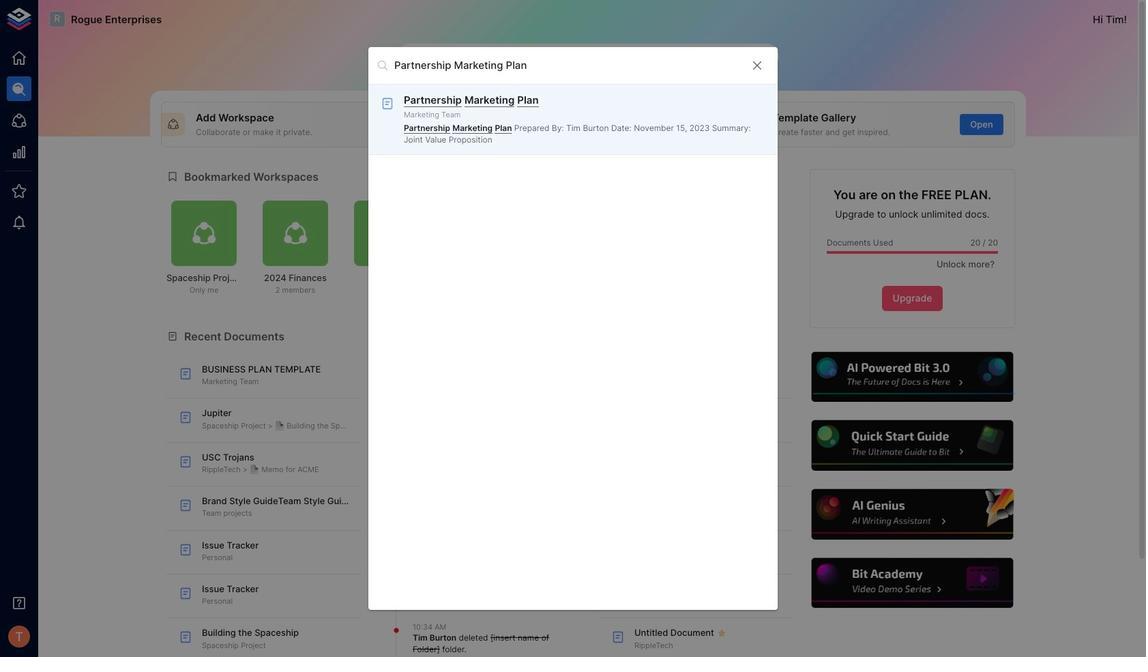 Task type: describe. For each thing, give the bounding box(es) containing it.
1 help image from the top
[[810, 350, 1016, 404]]

Search documents, folders and workspaces... text field
[[395, 55, 740, 76]]

3 help image from the top
[[810, 488, 1016, 542]]

2 help image from the top
[[810, 419, 1016, 473]]



Task type: vqa. For each thing, say whether or not it's contained in the screenshot.
"help" image
yes



Task type: locate. For each thing, give the bounding box(es) containing it.
help image
[[810, 350, 1016, 404], [810, 419, 1016, 473], [810, 488, 1016, 542], [810, 556, 1016, 610]]

4 help image from the top
[[810, 556, 1016, 610]]

dialog
[[369, 47, 778, 611]]



